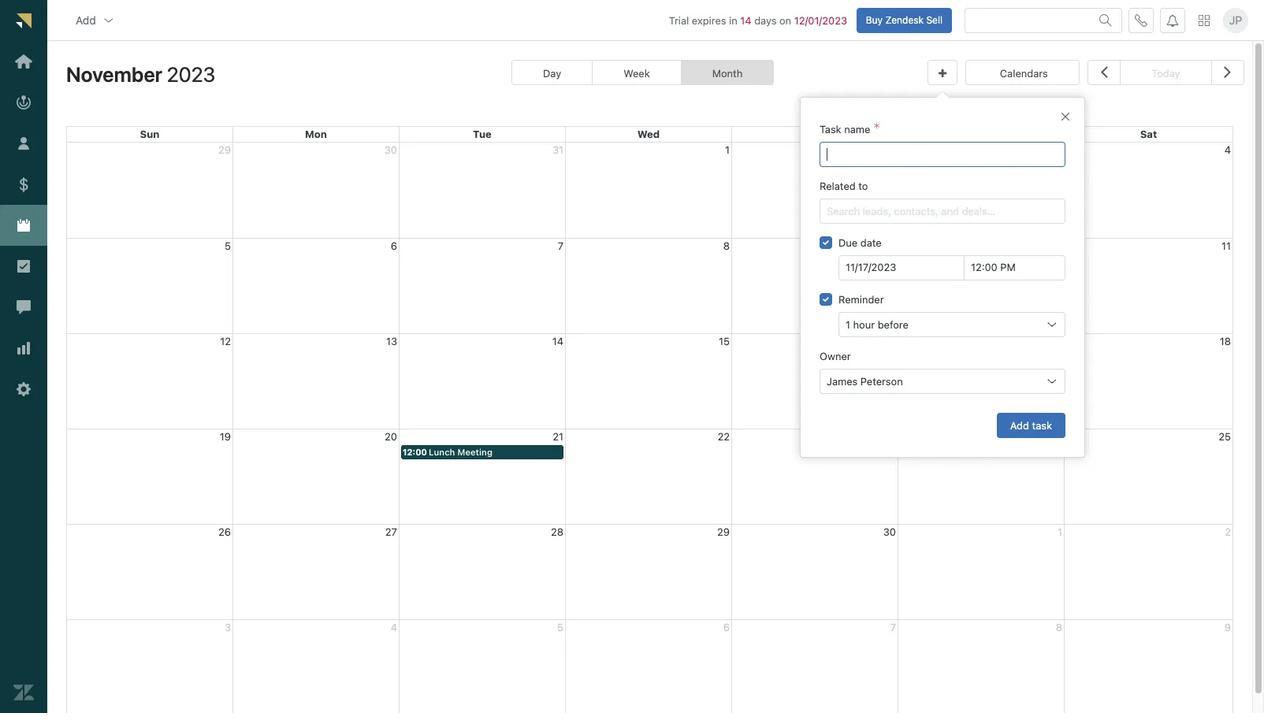 Task type: locate. For each thing, give the bounding box(es) containing it.
0 horizontal spatial 1
[[726, 143, 730, 156]]

meeting
[[458, 447, 493, 458]]

12/01/2023
[[795, 14, 848, 26]]

buy
[[866, 14, 883, 26]]

jp button
[[1224, 8, 1249, 33]]

add inside add task button
[[1011, 419, 1030, 432]]

and
[[942, 205, 960, 218]]

12:00
[[403, 447, 427, 458]]

1 for 1
[[726, 143, 730, 156]]

1 horizontal spatial 14
[[741, 14, 752, 26]]

21
[[553, 430, 564, 443]]

james
[[827, 375, 858, 388]]

name
[[845, 123, 871, 136]]

sun
[[140, 128, 160, 140]]

1
[[726, 143, 730, 156], [846, 319, 851, 331]]

mon
[[305, 128, 327, 140]]

zendesk
[[886, 14, 924, 26]]

15
[[719, 335, 730, 348]]

1 hour before button
[[839, 312, 1066, 338]]

18
[[1221, 335, 1232, 348]]

0 vertical spatial add
[[76, 13, 96, 26]]

peterson
[[861, 375, 904, 388]]

22
[[718, 430, 730, 443]]

27
[[386, 526, 397, 538]]

11
[[1222, 239, 1232, 252]]

0 vertical spatial 1
[[726, 143, 730, 156]]

thu
[[806, 128, 825, 140]]

1 vertical spatial 14
[[553, 335, 564, 348]]

expires
[[692, 14, 727, 26]]

24
[[1051, 430, 1063, 443]]

add left task
[[1011, 419, 1030, 432]]

sat
[[1141, 128, 1158, 140]]

add inside add 'button'
[[76, 13, 96, 26]]

november
[[66, 62, 162, 86]]

1 horizontal spatial add
[[1011, 419, 1030, 432]]

search
[[827, 205, 860, 218]]

26
[[218, 526, 231, 538]]

2
[[891, 143, 897, 156]]

17
[[1053, 335, 1063, 348]]

leads,
[[863, 205, 892, 218]]

add button
[[63, 4, 128, 36]]

day
[[543, 67, 562, 80]]

1 vertical spatial 1
[[846, 319, 851, 331]]

owner
[[820, 350, 851, 363]]

MM/DD/YYYY field
[[846, 256, 958, 280]]

16
[[885, 335, 897, 348]]

add left chevron down image
[[76, 13, 96, 26]]

1 vertical spatial add
[[1011, 419, 1030, 432]]

asterisk image
[[874, 123, 880, 136]]

to
[[859, 180, 869, 192]]

Search leads, contacts, and deals… field
[[827, 200, 1059, 223]]

1 inside button
[[846, 319, 851, 331]]

due date
[[839, 237, 882, 249]]

november 2023
[[66, 62, 216, 86]]

search image
[[1100, 14, 1113, 26]]

14
[[741, 14, 752, 26], [553, 335, 564, 348]]

fri
[[975, 128, 989, 140]]

0 vertical spatial 14
[[741, 14, 752, 26]]

1 horizontal spatial 1
[[846, 319, 851, 331]]

lunch
[[429, 447, 455, 458]]

before
[[878, 319, 909, 331]]

28
[[551, 526, 564, 538]]

add
[[76, 13, 96, 26], [1011, 419, 1030, 432]]

task name
[[820, 123, 871, 136]]

12:00 lunch meeting
[[403, 447, 493, 458]]

0 horizontal spatial 14
[[553, 335, 564, 348]]

date
[[861, 237, 882, 249]]

0 horizontal spatial add
[[76, 13, 96, 26]]

james peterson
[[827, 375, 904, 388]]

due
[[839, 237, 858, 249]]

on
[[780, 14, 792, 26]]

angle left image
[[1101, 62, 1109, 82]]

wed
[[638, 128, 660, 140]]

trial expires in 14 days on 12/01/2023
[[669, 14, 848, 26]]

zendesk image
[[13, 683, 34, 704]]



Task type: describe. For each thing, give the bounding box(es) containing it.
plus image
[[939, 69, 947, 79]]

today
[[1152, 67, 1181, 80]]

2023
[[167, 62, 216, 86]]

cancel image
[[1060, 110, 1073, 123]]

calls image
[[1136, 14, 1148, 26]]

19
[[220, 430, 231, 443]]

buy zendesk sell button
[[857, 8, 953, 33]]

related to
[[820, 180, 869, 192]]

add task
[[1011, 419, 1053, 432]]

search leads, contacts, and deals…
[[827, 205, 996, 218]]

tue
[[473, 128, 492, 140]]

3
[[1057, 143, 1063, 156]]

12
[[220, 335, 231, 348]]

task
[[1033, 419, 1053, 432]]

days
[[755, 14, 777, 26]]

20
[[385, 430, 397, 443]]

add task button
[[997, 413, 1066, 438]]

contacts,
[[895, 205, 939, 218]]

1 hour before
[[846, 319, 909, 331]]

25
[[1219, 430, 1232, 443]]

jp
[[1230, 13, 1243, 27]]

add for add task
[[1011, 419, 1030, 432]]

add for add
[[76, 13, 96, 26]]

buy zendesk sell
[[866, 14, 943, 26]]

HH:MM field
[[972, 256, 1059, 280]]

4
[[1225, 143, 1232, 156]]

task
[[820, 123, 842, 136]]

deals…
[[962, 205, 996, 218]]

hour
[[854, 319, 875, 331]]

30
[[884, 526, 897, 538]]

in
[[730, 14, 738, 26]]

bell image
[[1167, 14, 1180, 26]]

8
[[724, 239, 730, 252]]

7
[[558, 239, 564, 252]]

james peterson button
[[820, 369, 1066, 394]]

related
[[820, 180, 856, 192]]

6
[[391, 239, 397, 252]]

angle right image
[[1225, 62, 1232, 82]]

calendars
[[1001, 67, 1049, 80]]

Task name field
[[827, 143, 1059, 166]]

13
[[386, 335, 397, 348]]

5
[[225, 239, 231, 252]]

trial
[[669, 14, 690, 26]]

sell
[[927, 14, 943, 26]]

reminder
[[839, 293, 885, 306]]

chevron down image
[[102, 14, 115, 26]]

week
[[624, 67, 650, 80]]

29
[[718, 526, 730, 538]]

zendesk products image
[[1199, 15, 1211, 26]]

1 for 1 hour before
[[846, 319, 851, 331]]



Task type: vqa. For each thing, say whether or not it's contained in the screenshot.
the top Lead
no



